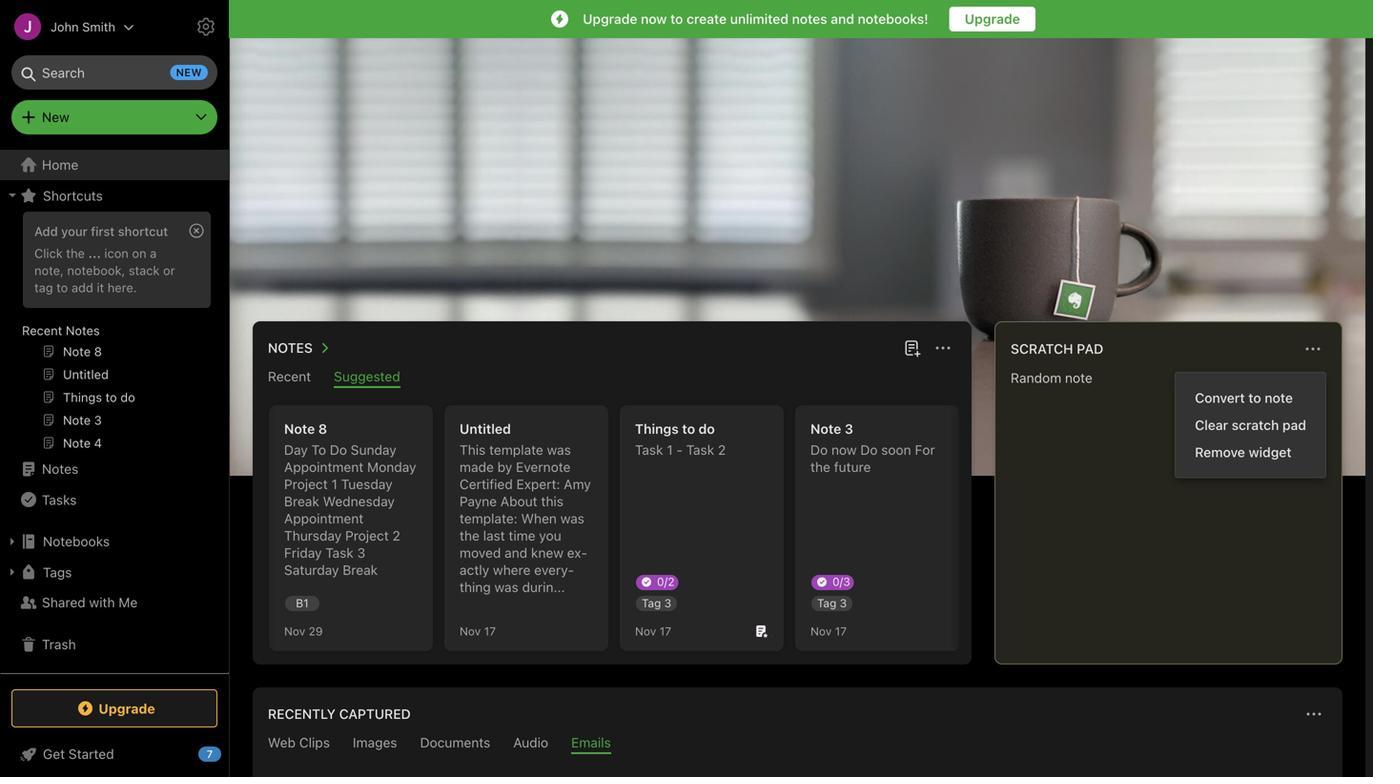Task type: vqa. For each thing, say whether or not it's contained in the screenshot.
search box inside the Main element
no



Task type: locate. For each thing, give the bounding box(es) containing it.
task right -
[[687, 442, 715, 458]]

1 horizontal spatial tag
[[818, 597, 837, 610]]

3 down wednesday
[[357, 545, 366, 561]]

1 vertical spatial was
[[561, 511, 585, 527]]

emails tab panel
[[253, 755, 1343, 778]]

note inside note 3 do now do soon for the future
[[811, 421, 842, 437]]

and right notes
[[831, 11, 855, 27]]

now
[[641, 11, 667, 27], [832, 442, 857, 458]]

web clips
[[268, 735, 330, 751]]

0 horizontal spatial note
[[284, 421, 315, 437]]

appointment up "thursday"
[[284, 511, 364, 527]]

1 note from the left
[[284, 421, 315, 437]]

note
[[1265, 390, 1294, 406]]

3 nov 17 from the left
[[811, 625, 847, 638]]

clips
[[299, 735, 330, 751]]

nov 17
[[460, 625, 496, 638], [635, 625, 672, 638], [811, 625, 847, 638]]

2 do from the left
[[811, 442, 828, 458]]

17 down 0/2
[[660, 625, 672, 638]]

this
[[541, 494, 564, 509]]

0 horizontal spatial tag
[[642, 597, 661, 610]]

when
[[521, 511, 557, 527]]

upgrade inside button
[[965, 11, 1021, 27]]

notes button
[[264, 337, 336, 360]]

images
[[353, 735, 397, 751]]

was
[[547, 442, 571, 458], [561, 511, 585, 527], [495, 580, 519, 595]]

3 down 0/3 at the bottom of the page
[[840, 597, 847, 610]]

wednesday,
[[1020, 62, 1094, 75]]

or
[[163, 263, 175, 277]]

2 tag 3 from the left
[[818, 597, 847, 610]]

b1
[[296, 597, 309, 610]]

1 horizontal spatial 17
[[660, 625, 672, 638]]

1 horizontal spatial upgrade
[[583, 11, 638, 27]]

2 vertical spatial the
[[460, 528, 480, 544]]

time
[[509, 528, 536, 544]]

17 down thing
[[484, 625, 496, 638]]

task down "thursday"
[[326, 545, 354, 561]]

upgrade for upgrade now to create unlimited notes and notebooks!
[[583, 11, 638, 27]]

note up the day
[[284, 421, 315, 437]]

1 vertical spatial project
[[345, 528, 389, 544]]

actly
[[460, 545, 588, 578]]

tab list containing recent
[[257, 369, 968, 388]]

0 vertical spatial the
[[66, 246, 85, 260]]

template:
[[460, 511, 518, 527]]

8
[[318, 421, 327, 437]]

tree containing home
[[0, 150, 229, 673]]

group containing add your first shortcut
[[0, 206, 220, 462]]

1 horizontal spatial recent
[[268, 369, 311, 384]]

recent for recent
[[268, 369, 311, 384]]

for
[[915, 442, 935, 458]]

1 horizontal spatial break
[[343, 562, 378, 578]]

appointment down to
[[284, 459, 364, 475]]

notes up the recent tab
[[268, 340, 313, 356]]

2 tab list from the top
[[257, 735, 1339, 755]]

Account field
[[0, 8, 134, 46]]

to
[[671, 11, 683, 27], [56, 280, 68, 295], [1249, 390, 1262, 406], [682, 421, 695, 437]]

and up where
[[505, 545, 528, 561]]

2 horizontal spatial upgrade
[[965, 11, 1021, 27]]

1 vertical spatial and
[[505, 545, 528, 561]]

2 horizontal spatial do
[[861, 442, 878, 458]]

3
[[845, 421, 854, 437], [357, 545, 366, 561], [665, 597, 672, 610], [840, 597, 847, 610]]

now inside note 3 do now do soon for the future
[[832, 442, 857, 458]]

notes
[[792, 11, 828, 27]]

notes down add
[[66, 323, 100, 338]]

2
[[718, 442, 726, 458], [393, 528, 401, 544]]

captured
[[339, 706, 411, 722]]

1 tab list from the top
[[257, 369, 968, 388]]

the
[[66, 246, 85, 260], [811, 459, 831, 475], [460, 528, 480, 544]]

1 left -
[[667, 442, 673, 458]]

0 horizontal spatial and
[[505, 545, 528, 561]]

upgrade for upgrade button at the top right of the page
[[965, 11, 1021, 27]]

tab list containing web clips
[[257, 735, 1339, 755]]

get
[[43, 747, 65, 762]]

you
[[539, 528, 562, 544]]

2 right -
[[718, 442, 726, 458]]

0 horizontal spatial break
[[284, 494, 320, 509]]

1 horizontal spatial do
[[811, 442, 828, 458]]

add
[[71, 280, 93, 295]]

0 horizontal spatial nov 17
[[460, 625, 496, 638]]

scratch pad button
[[1007, 338, 1104, 361]]

recent down notes button
[[268, 369, 311, 384]]

2 horizontal spatial nov 17
[[811, 625, 847, 638]]

2 note from the left
[[811, 421, 842, 437]]

0 horizontal spatial recent
[[22, 323, 62, 338]]

note for do
[[811, 421, 842, 437]]

1 vertical spatial recent
[[268, 369, 311, 384]]

2023
[[1181, 62, 1209, 75]]

0 horizontal spatial upgrade
[[99, 701, 155, 717]]

0 vertical spatial recent
[[22, 323, 62, 338]]

this
[[460, 442, 486, 458]]

add
[[34, 224, 58, 238]]

shared
[[42, 595, 86, 611]]

notes up tasks on the bottom
[[42, 461, 78, 477]]

0 horizontal spatial 17
[[484, 625, 496, 638]]

more actions image
[[932, 337, 955, 360], [1302, 338, 1325, 361]]

recently captured
[[268, 706, 411, 722]]

1 up wednesday
[[332, 477, 338, 492]]

3 up future
[[845, 421, 854, 437]]

the left future
[[811, 459, 831, 475]]

0 vertical spatial 1
[[667, 442, 673, 458]]

notebooks!
[[858, 11, 929, 27]]

was down where
[[495, 580, 519, 595]]

the left ...
[[66, 246, 85, 260]]

note up future
[[811, 421, 842, 437]]

1 horizontal spatial 1
[[667, 442, 673, 458]]

wednesday
[[323, 494, 395, 509]]

0 vertical spatial and
[[831, 11, 855, 27]]

1 vertical spatial appointment
[[284, 511, 364, 527]]

to right tag
[[56, 280, 68, 295]]

project
[[284, 477, 328, 492], [345, 528, 389, 544]]

break
[[284, 494, 320, 509], [343, 562, 378, 578]]

notes
[[66, 323, 100, 338], [268, 340, 313, 356], [42, 461, 78, 477]]

1 horizontal spatial tag 3
[[818, 597, 847, 610]]

tag 3 for task 1 - task 2
[[642, 597, 672, 610]]

1 appointment from the top
[[284, 459, 364, 475]]

1 horizontal spatial the
[[460, 528, 480, 544]]

more actions image inside field
[[1302, 338, 1325, 361]]

group
[[0, 206, 220, 462]]

do
[[330, 442, 347, 458], [811, 442, 828, 458], [861, 442, 878, 458]]

task down things
[[635, 442, 663, 458]]

moved
[[460, 545, 501, 561]]

to left do at the right
[[682, 421, 695, 437]]

tag down 0/3 at the bottom of the page
[[818, 597, 837, 610]]

tag 3
[[642, 597, 672, 610], [818, 597, 847, 610]]

tag 3 down 0/2
[[642, 597, 672, 610]]

notes link
[[0, 454, 220, 485]]

recent inside tab list
[[268, 369, 311, 384]]

nov 29
[[284, 625, 323, 638]]

project down the day
[[284, 477, 328, 492]]

upgrade button
[[950, 7, 1036, 31]]

tag down 0/2
[[642, 597, 661, 610]]

to inside things to do task 1 - task 2
[[682, 421, 695, 437]]

do up future
[[861, 442, 878, 458]]

clear
[[1196, 417, 1229, 433]]

1 vertical spatial notes
[[268, 340, 313, 356]]

2 horizontal spatial 17
[[835, 625, 847, 638]]

now left create
[[641, 11, 667, 27]]

now up future
[[832, 442, 857, 458]]

and inside untitled this template was made by evernote certified expert: amy payne about this template: when was the last time you moved and knew ex actly where every thing was durin...
[[505, 545, 528, 561]]

nov 17 down thing
[[460, 625, 496, 638]]

1
[[667, 442, 673, 458], [332, 477, 338, 492]]

click the ...
[[34, 246, 101, 260]]

recent down tag
[[22, 323, 62, 338]]

saturday
[[284, 562, 339, 578]]

More actions field
[[930, 335, 957, 362], [1300, 336, 1327, 363], [1301, 701, 1328, 728]]

13,
[[1162, 62, 1178, 75]]

the up moved
[[460, 528, 480, 544]]

0 horizontal spatial 2
[[393, 528, 401, 544]]

more actions image
[[1303, 703, 1326, 726]]

notes inside group
[[66, 323, 100, 338]]

0 horizontal spatial tag 3
[[642, 597, 672, 610]]

settings image
[[195, 15, 218, 38]]

remove widget
[[1196, 445, 1292, 460]]

nov 17 down 0/2
[[635, 625, 672, 638]]

group inside tree
[[0, 206, 220, 462]]

0 vertical spatial notes
[[66, 323, 100, 338]]

3 do from the left
[[861, 442, 878, 458]]

clear scratch pad link
[[1176, 412, 1326, 439]]

note 8 day to do sunday appointment monday project 1 tuesday break wednesday appointment thursday project 2 friday task 3 saturday break
[[284, 421, 416, 578]]

recent
[[22, 323, 62, 338], [268, 369, 311, 384]]

1 inside note 8 day to do sunday appointment monday project 1 tuesday break wednesday appointment thursday project 2 friday task 3 saturday break
[[332, 477, 338, 492]]

suggested tab
[[334, 369, 400, 388]]

1 horizontal spatial more actions image
[[1302, 338, 1325, 361]]

tree
[[0, 150, 229, 673]]

recent inside tree
[[22, 323, 62, 338]]

2 tag from the left
[[818, 597, 837, 610]]

tag for do now do soon for the future
[[818, 597, 837, 610]]

to inside dropdown list menu
[[1249, 390, 1262, 406]]

tab list
[[257, 369, 968, 388], [257, 735, 1339, 755]]

0 horizontal spatial the
[[66, 246, 85, 260]]

1 vertical spatial 1
[[332, 477, 338, 492]]

audio
[[514, 735, 549, 751]]

convert to note
[[1196, 390, 1294, 406]]

expert:
[[517, 477, 560, 492]]

the inside note 3 do now do soon for the future
[[811, 459, 831, 475]]

0 vertical spatial break
[[284, 494, 320, 509]]

tag for task 1 - task 2
[[642, 597, 661, 610]]

do inside note 8 day to do sunday appointment monday project 1 tuesday break wednesday appointment thursday project 2 friday task 3 saturday break
[[330, 442, 347, 458]]

1 horizontal spatial now
[[832, 442, 857, 458]]

icon on a note, notebook, stack or tag to add it here.
[[34, 246, 175, 295]]

1 do from the left
[[330, 442, 347, 458]]

0 horizontal spatial now
[[641, 11, 667, 27]]

note inside note 8 day to do sunday appointment monday project 1 tuesday break wednesday appointment thursday project 2 friday task 3 saturday break
[[284, 421, 315, 437]]

suggested tab panel
[[253, 388, 1374, 665]]

break right saturday
[[343, 562, 378, 578]]

2 horizontal spatial the
[[811, 459, 831, 475]]

1 tag 3 from the left
[[642, 597, 672, 610]]

1 vertical spatial tab list
[[257, 735, 1339, 755]]

was down the this
[[561, 511, 585, 527]]

1 horizontal spatial note
[[811, 421, 842, 437]]

Help and Learning task checklist field
[[0, 739, 229, 770]]

2 down wednesday
[[393, 528, 401, 544]]

1 vertical spatial the
[[811, 459, 831, 475]]

0 vertical spatial project
[[284, 477, 328, 492]]

on
[[132, 246, 146, 260]]

sunday
[[351, 442, 397, 458]]

home link
[[0, 150, 229, 180]]

project down wednesday
[[345, 528, 389, 544]]

nov 17 down 0/3 at the bottom of the page
[[811, 625, 847, 638]]

note 3 do now do soon for the future
[[811, 421, 935, 475]]

17 down 0/3 at the bottom of the page
[[835, 625, 847, 638]]

0 horizontal spatial task
[[326, 545, 354, 561]]

do left soon
[[811, 442, 828, 458]]

about
[[501, 494, 538, 509]]

do right to
[[330, 442, 347, 458]]

to left note
[[1249, 390, 1262, 406]]

0 horizontal spatial 1
[[332, 477, 338, 492]]

1 vertical spatial 2
[[393, 528, 401, 544]]

new search field
[[25, 55, 208, 90]]

was up evernote
[[547, 442, 571, 458]]

0 vertical spatial tab list
[[257, 369, 968, 388]]

0 vertical spatial appointment
[[284, 459, 364, 475]]

1 horizontal spatial nov 17
[[635, 625, 672, 638]]

tag 3 down 0/3 at the bottom of the page
[[818, 597, 847, 610]]

notes inside button
[[268, 340, 313, 356]]

3 nov from the left
[[635, 625, 657, 638]]

customize button
[[1239, 53, 1343, 84]]

recent for recent notes
[[22, 323, 62, 338]]

1 horizontal spatial 2
[[718, 442, 726, 458]]

december
[[1097, 62, 1159, 75]]

0 vertical spatial 2
[[718, 442, 726, 458]]

pad
[[1283, 417, 1307, 433]]

recent notes
[[22, 323, 100, 338]]

notebooks
[[43, 534, 110, 550]]

1 tag from the left
[[642, 597, 661, 610]]

nov
[[284, 625, 306, 638], [460, 625, 481, 638], [635, 625, 657, 638], [811, 625, 832, 638]]

new button
[[11, 100, 218, 135]]

0 horizontal spatial do
[[330, 442, 347, 458]]

expand tags image
[[5, 565, 20, 580]]

0 vertical spatial now
[[641, 11, 667, 27]]

thing
[[460, 562, 574, 595]]

break up "thursday"
[[284, 494, 320, 509]]

images tab
[[353, 735, 397, 755]]

1 vertical spatial now
[[832, 442, 857, 458]]

every
[[534, 562, 574, 578]]



Task type: describe. For each thing, give the bounding box(es) containing it.
2 horizontal spatial task
[[687, 442, 715, 458]]

2 vertical spatial notes
[[42, 461, 78, 477]]

tags button
[[0, 557, 220, 588]]

7
[[207, 748, 213, 761]]

template
[[489, 442, 544, 458]]

customize
[[1273, 61, 1336, 75]]

3 inside note 8 day to do sunday appointment monday project 1 tuesday break wednesday appointment thursday project 2 friday task 3 saturday break
[[357, 545, 366, 561]]

untitled
[[460, 421, 511, 437]]

the inside untitled this template was made by evernote certified expert: amy payne about this template: when was the last time you moved and knew ex actly where every thing was durin...
[[460, 528, 480, 544]]

here.
[[108, 280, 137, 295]]

trash link
[[0, 630, 220, 660]]

web clips tab
[[268, 735, 330, 755]]

friday
[[284, 545, 322, 561]]

thursday
[[284, 528, 342, 544]]

remove
[[1196, 445, 1246, 460]]

trash
[[42, 637, 76, 653]]

1 horizontal spatial project
[[345, 528, 389, 544]]

future
[[834, 459, 871, 475]]

upgrade now to create unlimited notes and notebooks!
[[583, 11, 929, 27]]

upgrade inside popup button
[[99, 701, 155, 717]]

stack
[[129, 263, 160, 277]]

audio tab
[[514, 735, 549, 755]]

documents tab
[[420, 735, 491, 755]]

do for to
[[330, 442, 347, 458]]

scratch
[[1232, 417, 1280, 433]]

1 inside things to do task 1 - task 2
[[667, 442, 673, 458]]

emails tab
[[572, 735, 611, 755]]

3 17 from the left
[[835, 625, 847, 638]]

0 horizontal spatial more actions image
[[932, 337, 955, 360]]

29
[[309, 625, 323, 638]]

new
[[42, 109, 69, 125]]

1 vertical spatial break
[[343, 562, 378, 578]]

clear scratch pad
[[1196, 417, 1307, 433]]

amy
[[564, 477, 591, 492]]

icon
[[104, 246, 129, 260]]

tab list for notes
[[257, 369, 968, 388]]

home
[[42, 157, 78, 173]]

john!
[[393, 57, 440, 80]]

1 horizontal spatial and
[[831, 11, 855, 27]]

notebooks link
[[0, 527, 220, 557]]

1 nov 17 from the left
[[460, 625, 496, 638]]

2 nov from the left
[[460, 625, 481, 638]]

2 inside note 8 day to do sunday appointment monday project 1 tuesday break wednesday appointment thursday project 2 friday task 3 saturday break
[[393, 528, 401, 544]]

tab list for recently captured
[[257, 735, 1339, 755]]

-
[[677, 442, 683, 458]]

shortcuts
[[43, 188, 103, 203]]

things
[[635, 421, 679, 437]]

note,
[[34, 263, 64, 277]]

day
[[284, 442, 308, 458]]

tags
[[43, 565, 72, 580]]

2 nov 17 from the left
[[635, 625, 672, 638]]

ex
[[567, 545, 588, 561]]

tag
[[34, 280, 53, 295]]

recently
[[268, 706, 336, 722]]

do
[[699, 421, 715, 437]]

Search text field
[[25, 55, 204, 90]]

note for day
[[284, 421, 315, 437]]

started
[[69, 747, 114, 762]]

things to do task 1 - task 2
[[635, 421, 726, 458]]

scratch pad
[[1011, 341, 1104, 357]]

1 17 from the left
[[484, 625, 496, 638]]

soon
[[882, 442, 912, 458]]

tag 3 for do now do soon for the future
[[818, 597, 847, 610]]

recent tab
[[268, 369, 311, 388]]

1 nov from the left
[[284, 625, 306, 638]]

remove widget link
[[1176, 439, 1326, 466]]

shared with me
[[42, 595, 138, 611]]

smith
[[82, 20, 115, 34]]

emails
[[572, 735, 611, 751]]

convert
[[1196, 390, 1246, 406]]

task inside note 8 day to do sunday appointment monday project 1 tuesday break wednesday appointment thursday project 2 friday task 3 saturday break
[[326, 545, 354, 561]]

certified
[[460, 477, 513, 492]]

to
[[312, 442, 326, 458]]

dropdown list menu
[[1176, 384, 1326, 466]]

unlimited
[[730, 11, 789, 27]]

a
[[150, 246, 157, 260]]

3 down 0/2
[[665, 597, 672, 610]]

durin...
[[522, 580, 565, 595]]

0 vertical spatial was
[[547, 442, 571, 458]]

click
[[34, 246, 63, 260]]

more actions field for scratch pad
[[1300, 336, 1327, 363]]

to left create
[[671, 11, 683, 27]]

your
[[61, 224, 88, 238]]

get started
[[43, 747, 114, 762]]

tasks button
[[0, 485, 220, 515]]

it
[[97, 280, 104, 295]]

0/2
[[657, 575, 675, 589]]

evernote
[[516, 459, 571, 475]]

the inside tree
[[66, 246, 85, 260]]

add your first shortcut
[[34, 224, 168, 238]]

first
[[91, 224, 115, 238]]

0 horizontal spatial project
[[284, 477, 328, 492]]

last
[[483, 528, 505, 544]]

with
[[89, 595, 115, 611]]

4 nov from the left
[[811, 625, 832, 638]]

3 inside note 3 do now do soon for the future
[[845, 421, 854, 437]]

where
[[493, 562, 531, 578]]

do for now
[[861, 442, 878, 458]]

...
[[88, 246, 101, 260]]

me
[[119, 595, 138, 611]]

2 inside things to do task 1 - task 2
[[718, 442, 726, 458]]

2 17 from the left
[[660, 625, 672, 638]]

good
[[253, 57, 299, 80]]

monday
[[367, 459, 416, 475]]

click to collapse image
[[222, 742, 236, 765]]

more actions field for recently captured
[[1301, 701, 1328, 728]]

Start writing… text field
[[1011, 370, 1341, 649]]

pad
[[1077, 341, 1104, 357]]

2 vertical spatial was
[[495, 580, 519, 595]]

expand notebooks image
[[5, 534, 20, 550]]

convert to note link
[[1176, 384, 1326, 412]]

1 horizontal spatial task
[[635, 442, 663, 458]]

2 appointment from the top
[[284, 511, 364, 527]]

tuesday
[[341, 477, 393, 492]]

web
[[268, 735, 296, 751]]

good afternoon, john!
[[253, 57, 440, 80]]

to inside "icon on a note, notebook, stack or tag to add it here."
[[56, 280, 68, 295]]

john smith
[[51, 20, 115, 34]]



